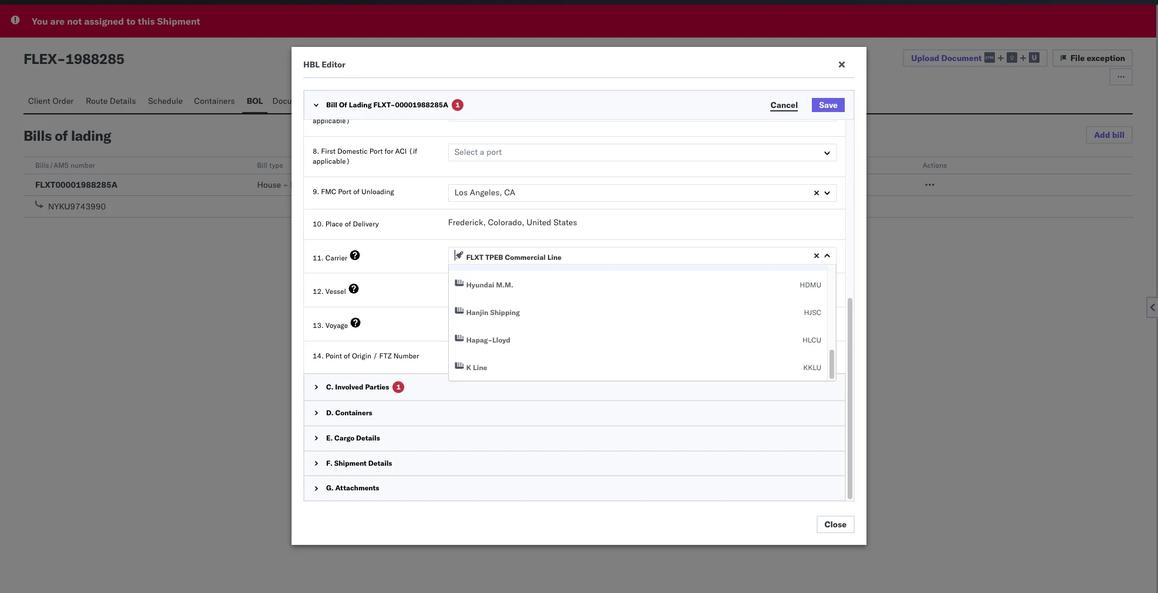 Task type: describe. For each thing, give the bounding box(es) containing it.
hanjin
[[466, 308, 488, 317]]

of right place
[[345, 219, 351, 228]]

involved
[[335, 382, 363, 391]]

vessel
[[325, 287, 346, 296]]

1 for bill of lading flxt-00001988285a
[[455, 100, 460, 109]]

batur
[[490, 284, 516, 294]]

this
[[138, 15, 155, 27]]

obl surrender
[[701, 161, 747, 170]]

8.
[[313, 147, 319, 156]]

cancel button
[[763, 98, 805, 112]]

actions
[[923, 161, 947, 170]]

g.
[[326, 484, 334, 492]]

0 vertical spatial line
[[547, 253, 562, 261]]

assigned
[[84, 15, 124, 27]]

9. fmc port of unloading
[[313, 187, 394, 196]]

client order
[[28, 96, 74, 106]]

states
[[553, 217, 577, 227]]

maersk batur
[[455, 284, 516, 294]]

--
[[479, 180, 489, 190]]

g. attachments
[[326, 484, 379, 492]]

shipping
[[490, 308, 520, 317]]

flxt tpeb commercial line
[[466, 253, 562, 261]]

for for foreign
[[377, 107, 386, 115]]

2 vertical spatial port
[[338, 187, 351, 196]]

k line
[[466, 363, 487, 372]]

maersk batur option
[[455, 284, 516, 294]]

flxt-
[[373, 100, 395, 109]]

e. cargo details
[[326, 433, 380, 442]]

aci for 7. last foreign port for aci (if applicable)
[[388, 107, 400, 115]]

add bill button
[[1086, 126, 1133, 144]]

10.
[[313, 219, 324, 228]]

bills/ams number
[[35, 161, 95, 170]]

lloyd
[[492, 336, 510, 344]]

(if for 7. last foreign port for aci (if applicable)
[[402, 107, 410, 115]]

applicable) for first
[[313, 157, 350, 165]]

release
[[479, 161, 504, 170]]

11. carrier
[[313, 253, 347, 262]]

of
[[339, 100, 347, 109]]

for for domestic
[[385, 147, 393, 156]]

los
[[455, 187, 468, 198]]

applicable) for last
[[313, 116, 350, 125]]

- for -
[[484, 180, 489, 190]]

flex - 1988285
[[23, 50, 125, 67]]

flxt
[[466, 253, 484, 261]]

d. containers
[[326, 408, 372, 417]]

/
[[373, 351, 377, 360]]

order
[[52, 96, 74, 106]]

file exception
[[1070, 53, 1125, 63]]

(if for 8. first domestic port for aci (if applicable)
[[409, 147, 417, 156]]

10. place of delivery
[[313, 219, 379, 228]]

1 select a port from the top
[[455, 107, 502, 117]]

c. involved parties
[[326, 382, 389, 391]]

are
[[50, 15, 65, 27]]

frederick, colorado, united states
[[448, 217, 577, 227]]

bills
[[23, 127, 52, 144]]

upload
[[911, 53, 939, 63]]

hdmu
[[800, 281, 821, 289]]

ca
[[504, 187, 515, 198]]

8. first domestic port for aci (if applicable)
[[313, 147, 417, 165]]

route details button
[[81, 90, 143, 113]]

number
[[393, 351, 419, 360]]

containers button
[[189, 90, 242, 113]]

document
[[941, 53, 982, 63]]

ftz
[[379, 351, 392, 360]]

client
[[28, 96, 50, 106]]

release method
[[479, 161, 530, 170]]

origin
[[352, 351, 371, 360]]

aci for 8. first domestic port for aci (if applicable)
[[395, 147, 407, 156]]

2 select from the top
[[455, 147, 478, 157]]

lading
[[349, 100, 372, 109]]

kklu
[[803, 363, 821, 372]]

2 a from the top
[[480, 147, 484, 157]]

close
[[825, 519, 847, 530]]

k
[[466, 363, 471, 372]]

bill
[[1112, 130, 1125, 140]]

file
[[1070, 53, 1085, 63]]

client order button
[[23, 90, 81, 113]]

house - express
[[257, 180, 320, 190]]

port for domestic
[[369, 147, 383, 156]]

angeles,
[[470, 187, 502, 198]]

tpeb
[[485, 253, 503, 261]]

hapag-
[[466, 336, 492, 344]]

hbl editor
[[303, 59, 345, 70]]

lading
[[71, 127, 111, 144]]

not
[[67, 15, 82, 27]]

hyundai m.m.
[[466, 281, 513, 289]]



Task type: locate. For each thing, give the bounding box(es) containing it.
0 vertical spatial bill
[[326, 100, 337, 109]]

1 vertical spatial applicable)
[[313, 157, 350, 165]]

of right the bills
[[55, 127, 68, 144]]

port
[[487, 107, 502, 117], [487, 147, 502, 157]]

assignees
[[374, 96, 412, 106]]

hjsc
[[804, 308, 821, 317]]

0 horizontal spatial 1
[[396, 382, 401, 391]]

for inside 8. first domestic port for aci (if applicable)
[[385, 147, 393, 156]]

method
[[506, 161, 530, 170]]

place
[[325, 219, 343, 228]]

foreign
[[337, 107, 361, 115]]

- right the los
[[479, 180, 484, 190]]

emirates shipping line option
[[449, 243, 827, 271]]

0 vertical spatial applicable)
[[313, 116, 350, 125]]

details inside button
[[110, 96, 136, 106]]

0 vertical spatial for
[[377, 107, 386, 115]]

messages
[[327, 96, 364, 106]]

0 horizontal spatial bill
[[257, 161, 267, 170]]

(if
[[402, 107, 410, 115], [409, 147, 417, 156]]

for inside the 7. last foreign port for aci (if applicable)
[[377, 107, 386, 115]]

13.
[[313, 321, 324, 330]]

0 vertical spatial port
[[487, 107, 502, 117]]

e.
[[326, 433, 333, 442]]

for
[[377, 107, 386, 115], [385, 147, 393, 156]]

number
[[71, 161, 95, 170]]

details right route
[[110, 96, 136, 106]]

assignees button
[[370, 90, 419, 113]]

1 horizontal spatial bill
[[326, 100, 337, 109]]

(if down 00001988285a
[[409, 147, 417, 156]]

for down assignees
[[377, 107, 386, 115]]

shipment
[[157, 15, 200, 27], [334, 458, 367, 467]]

parties
[[365, 382, 389, 391]]

1 port from the top
[[487, 107, 502, 117]]

messages button
[[322, 90, 370, 113]]

m.m.
[[496, 281, 513, 289]]

colorado,
[[488, 217, 524, 227]]

exception
[[1087, 53, 1125, 63]]

line right k
[[473, 363, 487, 372]]

bills/ams
[[35, 161, 69, 170]]

0 vertical spatial a
[[480, 107, 484, 117]]

type
[[269, 161, 283, 170]]

1 vertical spatial aci
[[395, 147, 407, 156]]

details
[[110, 96, 136, 106], [356, 433, 380, 442], [368, 458, 392, 467]]

maersk
[[455, 284, 488, 294]]

hlcu
[[802, 336, 821, 344]]

port for foreign
[[362, 107, 376, 115]]

1 vertical spatial port
[[369, 147, 383, 156]]

details right cargo
[[356, 433, 380, 442]]

port inside 8. first domestic port for aci (if applicable)
[[369, 147, 383, 156]]

port right domestic
[[369, 147, 383, 156]]

0 vertical spatial select
[[455, 107, 478, 117]]

bill of lading flxt-00001988285a
[[326, 100, 448, 109]]

None text field
[[448, 315, 837, 332], [448, 348, 837, 366], [448, 315, 837, 332], [448, 348, 837, 366]]

bill for bill type
[[257, 161, 267, 170]]

port right fmc
[[338, 187, 351, 196]]

released
[[701, 180, 735, 190]]

close button
[[816, 516, 855, 533]]

0 vertical spatial 1
[[455, 100, 460, 109]]

0 horizontal spatial shipment
[[157, 15, 200, 27]]

1 vertical spatial select a port
[[455, 147, 502, 157]]

line right commercial
[[547, 253, 562, 261]]

f.
[[326, 458, 332, 467]]

1 vertical spatial a
[[480, 147, 484, 157]]

editor
[[322, 59, 345, 70]]

1 vertical spatial select
[[455, 147, 478, 157]]

containers inside button
[[194, 96, 235, 106]]

- down are
[[57, 50, 65, 67]]

unloading
[[361, 187, 394, 196]]

1 right parties
[[396, 382, 401, 391]]

hapag-lloyd
[[466, 336, 510, 344]]

1 applicable) from the top
[[313, 116, 350, 125]]

- for flex
[[57, 50, 65, 67]]

None field
[[455, 247, 457, 263]]

1 vertical spatial 1
[[396, 382, 401, 391]]

line inside list box
[[473, 363, 487, 372]]

0 horizontal spatial containers
[[194, 96, 235, 106]]

you
[[32, 15, 48, 27]]

route details
[[86, 96, 136, 106]]

(if inside the 7. last foreign port for aci (if applicable)
[[402, 107, 410, 115]]

-
[[57, 50, 65, 67], [283, 180, 288, 190], [479, 180, 484, 190], [484, 180, 489, 190]]

14.
[[313, 351, 324, 360]]

applicable) down the last
[[313, 116, 350, 125]]

shipment right this
[[157, 15, 200, 27]]

0 vertical spatial port
[[362, 107, 376, 115]]

1 vertical spatial bill
[[257, 161, 267, 170]]

c.
[[326, 382, 333, 391]]

voyage
[[325, 321, 348, 330]]

bol button
[[242, 90, 268, 113]]

1 select from the top
[[455, 107, 478, 117]]

frederick,
[[448, 217, 486, 227]]

1 horizontal spatial shipment
[[334, 458, 367, 467]]

- down release at top
[[484, 180, 489, 190]]

bill left of
[[326, 100, 337, 109]]

containers right d.
[[335, 408, 372, 417]]

details for e. cargo details
[[356, 433, 380, 442]]

flex
[[23, 50, 57, 67]]

nyku9743990
[[48, 201, 106, 212]]

add bill
[[1094, 130, 1125, 140]]

cargo
[[334, 433, 354, 442]]

0 vertical spatial select a port
[[455, 107, 502, 117]]

upload document
[[911, 53, 982, 63]]

last
[[321, 107, 335, 115]]

2 applicable) from the top
[[313, 157, 350, 165]]

to
[[126, 15, 135, 27]]

1 vertical spatial line
[[473, 363, 487, 372]]

2 vertical spatial details
[[368, 458, 392, 467]]

applicable) inside the 7. last foreign port for aci (if applicable)
[[313, 116, 350, 125]]

bill for bill of lading flxt-00001988285a
[[326, 100, 337, 109]]

00001988285a
[[395, 100, 448, 109]]

0 vertical spatial shipment
[[157, 15, 200, 27]]

containers left bol
[[194, 96, 235, 106]]

9.
[[313, 187, 319, 196]]

2 select a port from the top
[[455, 147, 502, 157]]

carrier
[[325, 253, 347, 262]]

you are not assigned to this shipment
[[32, 15, 200, 27]]

select up the los
[[455, 147, 478, 157]]

hbl
[[303, 59, 320, 70]]

of right point
[[344, 351, 350, 360]]

obl
[[701, 161, 714, 170]]

0 vertical spatial containers
[[194, 96, 235, 106]]

aci down assignees
[[388, 107, 400, 115]]

commercial
[[505, 253, 546, 261]]

save
[[819, 100, 838, 110]]

1 horizontal spatial 1
[[455, 100, 460, 109]]

1 right 00001988285a
[[455, 100, 460, 109]]

select right 00001988285a
[[455, 107, 478, 117]]

documents
[[272, 96, 315, 106]]

13. voyage
[[313, 321, 348, 330]]

of left the unloading
[[353, 187, 360, 196]]

14. point of origin / ftz number
[[313, 351, 419, 360]]

bills of lading
[[23, 127, 111, 144]]

- for house
[[283, 180, 288, 190]]

1 vertical spatial (if
[[409, 147, 417, 156]]

aci inside the 7. last foreign port for aci (if applicable)
[[388, 107, 400, 115]]

port right foreign
[[362, 107, 376, 115]]

of
[[55, 127, 68, 144], [353, 187, 360, 196], [345, 219, 351, 228], [344, 351, 350, 360]]

aci down bill of lading flxt-00001988285a
[[395, 147, 407, 156]]

1 vertical spatial shipment
[[334, 458, 367, 467]]

- right house
[[283, 180, 288, 190]]

1 vertical spatial details
[[356, 433, 380, 442]]

save button
[[812, 98, 845, 112]]

shipment right f.
[[334, 458, 367, 467]]

applicable) down first
[[313, 157, 350, 165]]

1 for c. involved parties
[[396, 382, 401, 391]]

united
[[526, 217, 551, 227]]

list box
[[449, 243, 836, 380]]

(if inside 8. first domestic port for aci (if applicable)
[[409, 147, 417, 156]]

1 vertical spatial containers
[[335, 408, 372, 417]]

1 vertical spatial for
[[385, 147, 393, 156]]

7. last foreign port for aci (if applicable)
[[313, 107, 410, 125]]

(if down assignees
[[402, 107, 410, 115]]

bol
[[247, 96, 263, 106]]

for right domestic
[[385, 147, 393, 156]]

add
[[1094, 130, 1110, 140]]

0 horizontal spatial line
[[473, 363, 487, 372]]

port inside the 7. last foreign port for aci (if applicable)
[[362, 107, 376, 115]]

0 vertical spatial aci
[[388, 107, 400, 115]]

1 horizontal spatial containers
[[335, 408, 372, 417]]

details for f. shipment details
[[368, 458, 392, 467]]

1 vertical spatial port
[[487, 147, 502, 157]]

bill left type
[[257, 161, 267, 170]]

details up attachments
[[368, 458, 392, 467]]

applicable)
[[313, 116, 350, 125], [313, 157, 350, 165]]

express
[[290, 180, 320, 190]]

schedule button
[[143, 90, 189, 113]]

1 a from the top
[[480, 107, 484, 117]]

1 horizontal spatial line
[[547, 253, 562, 261]]

0 vertical spatial details
[[110, 96, 136, 106]]

los angeles, ca
[[455, 187, 515, 198]]

list box containing hyundai m.m.
[[449, 243, 836, 380]]

cancel
[[771, 99, 798, 110]]

0 vertical spatial (if
[[402, 107, 410, 115]]

aci inside 8. first domestic port for aci (if applicable)
[[395, 147, 407, 156]]

2 port from the top
[[487, 147, 502, 157]]

select a port
[[455, 107, 502, 117], [455, 147, 502, 157]]

applicable) inside 8. first domestic port for aci (if applicable)
[[313, 157, 350, 165]]



Task type: vqa. For each thing, say whether or not it's contained in the screenshot.
12.
yes



